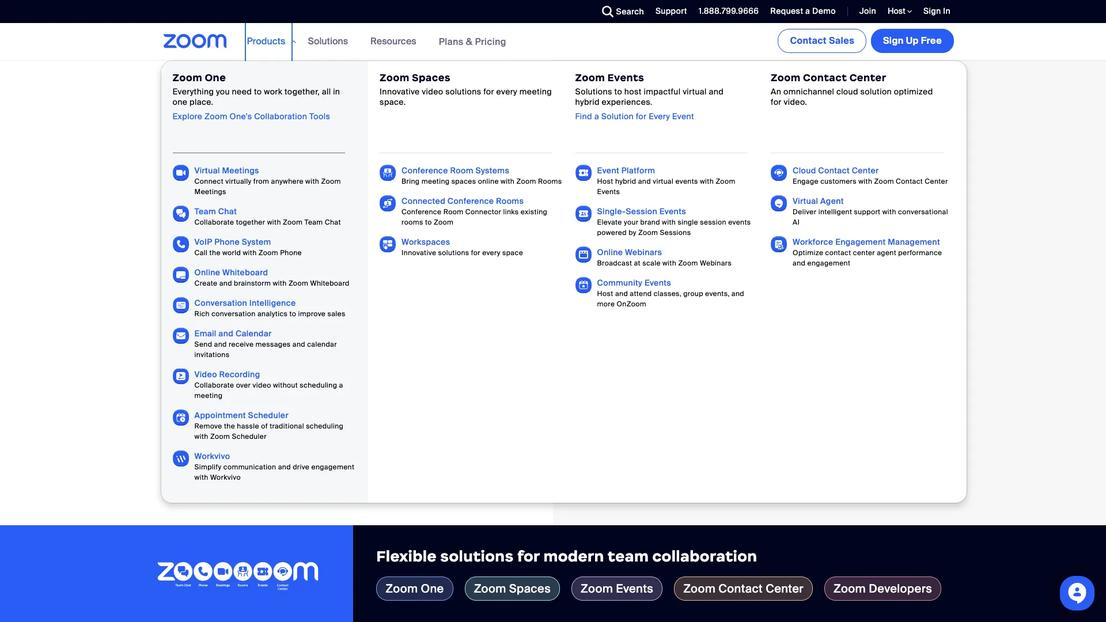 Task type: describe. For each thing, give the bounding box(es) containing it.
engagement inside the workvivo simplify communication and drive engagement with workvivo
[[312, 463, 355, 472]]

with inside team chat collaborate together with zoom team chat
[[267, 218, 281, 227]]

with inside the workvivo simplify communication and drive engagement with workvivo
[[195, 473, 209, 483]]

a inside video recording collaborate over video without scheduling a meeting
[[339, 381, 343, 390]]

and down community
[[616, 289, 628, 299]]

zoom inside the connected conference rooms conference room connector links existing rooms to zoom
[[434, 218, 454, 227]]

engagement inside the workforce engagement management optimize contact center agent performance and engagement
[[808, 259, 851, 268]]

workforce engagement management link
[[793, 237, 941, 247]]

team chat image
[[173, 206, 189, 222]]

no
[[326, 353, 340, 368]]

workspaces link
[[402, 237, 451, 247]]

solutions button
[[308, 23, 353, 60]]

innovative inside the zoom spaces innovative video solutions for every meeting space.
[[380, 87, 420, 97]]

team
[[608, 548, 649, 566]]

0 vertical spatial meetings
[[222, 165, 259, 176]]

0 horizontal spatial phone
[[215, 237, 240, 247]]

to inside zoom one everything you need to work together, all in one place. explore zoom one's collaboration tools
[[254, 87, 262, 97]]

0 horizontal spatial whiteboard
[[223, 268, 268, 278]]

1 vertical spatial plans
[[190, 414, 215, 426]]

zoom inside online whiteboard create and brainstorm with zoom whiteboard
[[289, 279, 309, 288]]

spaces
[[452, 177, 477, 186]]

one for zoom one
[[421, 582, 444, 597]]

voip phone system image
[[173, 236, 189, 253]]

tools
[[201, 75, 221, 85]]

empowers
[[173, 353, 231, 368]]

solutions inside dropdown button
[[308, 35, 348, 47]]

ai inside zoom ai companion is your trusted digital assistant that empowers you.
[[208, 337, 219, 352]]

pricing inside product information navigation
[[475, 35, 507, 48]]

zoom inside zoom developers tab
[[834, 582, 867, 597]]

digital
[[371, 337, 405, 352]]

collaboration
[[254, 111, 307, 121]]

banner containing zoom one
[[150, 23, 968, 504]]

workvivo image
[[173, 451, 189, 467]]

your for is
[[302, 337, 325, 352]]

join link left host dropdown button
[[852, 0, 880, 23]]

search button
[[594, 0, 647, 23]]

analytics
[[258, 310, 288, 319]]

an
[[772, 87, 782, 97]]

included at no additional cost with your paid zoom user account.
[[173, 353, 482, 384]]

workforce
[[793, 237, 834, 247]]

community
[[598, 278, 643, 288]]

and inside online whiteboard create and brainstorm with zoom whiteboard
[[219, 279, 232, 288]]

contact inside meetings navigation
[[791, 35, 827, 47]]

video.
[[784, 97, 808, 107]]

from
[[254, 177, 269, 186]]

workforce engagement management optimize contact center agent performance and engagement
[[793, 237, 943, 268]]

video recording collaborate over video without scheduling a meeting
[[195, 370, 343, 401]]

sign up free button
[[872, 29, 955, 53]]

cost
[[403, 353, 427, 368]]

conference room systems bring meeting spaces online with zoom rooms
[[402, 165, 562, 186]]

0 vertical spatial workvivo
[[195, 451, 230, 462]]

appointment scheduler remove the hassle of traditional scheduling with zoom scheduler
[[195, 411, 344, 442]]

online for online webinars
[[598, 247, 623, 258]]

your for fit
[[243, 75, 259, 85]]

agent
[[821, 196, 845, 206]]

zoom developers tab
[[825, 577, 942, 601]]

online webinars link
[[598, 247, 663, 258]]

for inside workspaces innovative solutions for every space
[[471, 248, 481, 258]]

events for community events host and attend classes, group events, and more onzoom
[[645, 278, 672, 288]]

zoom inside zoom ai companion is your trusted digital assistant that empowers you.
[[173, 337, 205, 352]]

online webinars broadcast at scale with zoom webinars
[[598, 247, 732, 268]]

events inside single-session events elevate your brand with single session events powered by zoom sessions
[[729, 218, 752, 227]]

zoom logo image
[[164, 34, 227, 48]]

ai inside the virtual agent deliver intelligent support with conversational ai
[[793, 218, 800, 227]]

more inside ai that makes you more
[[260, 221, 367, 271]]

zoom inside zoom events tab
[[581, 582, 614, 597]]

zoom inside voip phone system call the world with zoom phone
[[259, 248, 279, 258]]

that inside ai that makes you more
[[223, 177, 311, 227]]

for inside the zoom spaces innovative video solutions for every meeting space.
[[484, 87, 495, 97]]

product information navigation
[[161, 23, 968, 504]]

brainstorm
[[234, 279, 271, 288]]

messages
[[256, 340, 291, 349]]

experiences.
[[602, 97, 653, 107]]

zoom inside zoom contact center an omnichannel cloud solution optimized for video.
[[772, 71, 801, 84]]

2 vertical spatial conference
[[402, 208, 442, 217]]

one
[[173, 97, 188, 107]]

video recording link
[[195, 370, 260, 380]]

hassle
[[237, 422, 259, 431]]

main content containing ai that makes you more
[[0, 23, 1107, 623]]

the inside the appointment scheduler remove the hassle of traditional scheduling with zoom scheduler
[[224, 422, 235, 431]]

explore
[[173, 111, 203, 121]]

together,
[[285, 87, 320, 97]]

you for one
[[216, 87, 230, 97]]

cloud contact center engage customers with zoom contact center
[[793, 165, 949, 186]]

more inside community events host and attend classes, group events, and more onzoom
[[598, 300, 615, 309]]

solutions inside the zoom events solutions to host impactful virtual and hybrid experiences. find a solution for every event
[[576, 87, 613, 97]]

bring
[[402, 177, 420, 186]]

1 vertical spatial scheduler
[[232, 432, 267, 442]]

zoom one everything you need to work together, all in one place. explore zoom one's collaboration tools
[[173, 71, 340, 121]]

zoom inside cloud contact center engage customers with zoom contact center
[[875, 177, 895, 186]]

every inside the zoom spaces innovative video solutions for every meeting space.
[[497, 87, 518, 97]]

connected
[[402, 196, 446, 206]]

1 vertical spatial whiteboard
[[310, 279, 350, 288]]

products
[[247, 35, 286, 47]]

to inside conversation intelligence rich conversation analytics to improve sales
[[290, 310, 297, 319]]

1 vertical spatial meetings
[[195, 187, 226, 197]]

included
[[259, 353, 309, 368]]

group
[[684, 289, 704, 299]]

scheduling inside the appointment scheduler remove the hassle of traditional scheduling with zoom scheduler
[[306, 422, 344, 431]]

cloud contact center link
[[793, 165, 880, 176]]

conversation intelligence link
[[195, 298, 296, 308]]

events inside single-session events elevate your brand with single session events powered by zoom sessions
[[660, 206, 687, 217]]

resources button
[[371, 23, 422, 60]]

conference room systems link
[[402, 165, 510, 176]]

virtual inside the event platform host hybrid and virtual events with zoom events
[[653, 177, 674, 186]]

contact for zoom contact center
[[719, 582, 763, 597]]

drive
[[293, 463, 310, 472]]

zoom contact center tab
[[675, 577, 814, 601]]

team chat collaborate together with zoom team chat
[[195, 206, 341, 227]]

the inside voip phone system call the world with zoom phone
[[210, 248, 221, 258]]

trusted
[[328, 337, 368, 352]]

sign up free
[[884, 35, 943, 47]]

zoom contact center an omnichannel cloud solution optimized for video.
[[772, 71, 934, 107]]

zoom inside single-session events elevate your brand with single session events powered by zoom sessions
[[639, 228, 659, 238]]

contact
[[826, 248, 852, 258]]

with inside included at no additional cost with your paid zoom user account.
[[430, 353, 454, 368]]

center for cloud contact center engage customers with zoom contact center
[[853, 165, 880, 176]]

virtual meetings connect virtually from anywhere with zoom meetings
[[195, 165, 341, 197]]

connected conference rooms image
[[380, 195, 396, 212]]

email calendar image
[[173, 328, 189, 344]]

zoom interface icon image
[[562, 180, 790, 287]]

to left fit
[[223, 75, 231, 85]]

host
[[625, 87, 642, 97]]

and inside the workforce engagement management optimize contact center agent performance and engagement
[[793, 259, 806, 268]]

contact for cloud contact center engage customers with zoom contact center
[[819, 165, 850, 176]]

contact sales
[[791, 35, 855, 47]]

virtually
[[226, 177, 252, 186]]

over
[[236, 381, 251, 390]]

ai that makes you more
[[173, 177, 455, 271]]

ai tools to fit your needs
[[191, 75, 286, 85]]

conversation intelligence rich conversation analytics to improve sales
[[195, 298, 346, 319]]

with inside cloud contact center engage customers with zoom contact center
[[859, 177, 873, 186]]

for inside zoom contact center an omnichannel cloud solution optimized for video.
[[772, 97, 782, 107]]

room inside conference room systems bring meeting spaces online with zoom rooms
[[451, 165, 474, 176]]

meeting inside conference room systems bring meeting spaces online with zoom rooms
[[422, 177, 450, 186]]

workspaces innovative solutions for every space
[[402, 237, 524, 258]]

email and calendar link
[[195, 329, 272, 339]]

your inside included at no additional cost with your paid zoom user account.
[[456, 353, 482, 368]]

and right events,
[[732, 289, 745, 299]]

attend
[[630, 289, 652, 299]]

zoom inside 'virtual meetings connect virtually from anywhere with zoom meetings'
[[321, 177, 341, 186]]

virtual inside the zoom events solutions to host impactful virtual and hybrid experiences. find a solution for every event
[[683, 87, 707, 97]]

ai tools to fit your needs link
[[173, 71, 376, 90]]

systems
[[476, 165, 510, 176]]

one for zoom one everything you need to work together, all in one place. explore zoom one's collaboration tools
[[205, 71, 226, 84]]

customers
[[821, 177, 857, 186]]

intelligence
[[250, 298, 296, 308]]

meetings navigation
[[776, 23, 957, 55]]

host inside dropdown button
[[888, 6, 908, 16]]

collaborative
[[173, 265, 439, 315]]

solutions inside the zoom spaces innovative video solutions for every meeting space.
[[446, 87, 482, 97]]

workspaces
[[402, 237, 451, 247]]

zoom events
[[581, 582, 654, 597]]

work
[[264, 87, 283, 97]]

zoom events tab
[[572, 577, 663, 601]]

onzoom
[[617, 300, 647, 309]]

rooms inside the connected conference rooms conference room connector links existing rooms to zoom
[[496, 196, 524, 206]]

workvivo link
[[195, 451, 230, 462]]

with inside 'virtual meetings connect virtually from anywhere with zoom meetings'
[[306, 177, 320, 186]]

center for zoom contact center an omnichannel cloud solution optimized for video.
[[850, 71, 887, 84]]

zoom unified communication platform image
[[158, 563, 319, 593]]

with inside the virtual agent deliver intelligent support with conversational ai
[[883, 208, 897, 217]]

0 vertical spatial scheduler
[[248, 411, 289, 421]]

send
[[195, 340, 212, 349]]

simplify
[[195, 463, 222, 472]]

zoom inside team chat collaborate together with zoom team chat
[[283, 218, 303, 227]]

video inside the zoom spaces innovative video solutions for every meeting space.
[[422, 87, 444, 97]]

video inside video recording collaborate over video without scheduling a meeting
[[253, 381, 271, 390]]

& inside main content
[[217, 414, 224, 426]]

conference room systems image
[[380, 165, 396, 181]]

account.
[[264, 369, 313, 384]]

appointment scheduler image
[[173, 410, 189, 426]]

conference inside conference room systems bring meeting spaces online with zoom rooms
[[402, 165, 448, 176]]

cloud
[[837, 87, 859, 97]]

innovative inside workspaces innovative solutions for every space
[[402, 248, 437, 258]]

event platform link
[[598, 165, 656, 176]]

every inside workspaces innovative solutions for every space
[[483, 248, 501, 258]]

ai up 'everything'
[[191, 75, 199, 85]]

virtual agent deliver intelligent support with conversational ai
[[793, 196, 949, 227]]

1 horizontal spatial chat
[[325, 218, 341, 227]]

brand
[[641, 218, 661, 227]]

companion for zoom
[[222, 337, 287, 352]]

and up receive
[[219, 329, 234, 339]]

at inside 'online webinars broadcast at scale with zoom webinars'
[[634, 259, 641, 268]]

zoom developers
[[834, 582, 933, 597]]

discover ai companion
[[289, 414, 394, 426]]

online
[[478, 177, 499, 186]]

zoom inside the appointment scheduler remove the hassle of traditional scheduling with zoom scheduler
[[210, 432, 230, 442]]

session
[[626, 206, 658, 217]]

sales
[[830, 35, 855, 47]]

makes
[[321, 177, 455, 227]]

events for zoom events
[[616, 582, 654, 597]]

zoom events solutions to host impactful virtual and hybrid experiences. find a solution for every event
[[576, 71, 724, 121]]

rooms inside conference room systems bring meeting spaces online with zoom rooms
[[538, 177, 562, 186]]

intelligent
[[819, 208, 853, 217]]

and up included
[[293, 340, 306, 349]]

1 vertical spatial plans & pricing
[[190, 414, 258, 426]]

1 horizontal spatial webinars
[[700, 259, 732, 268]]

deliver
[[793, 208, 817, 217]]



Task type: vqa. For each thing, say whether or not it's contained in the screenshot.
TO in Conversation Intelligence Rich conversation analytics to improve sales
yes



Task type: locate. For each thing, give the bounding box(es) containing it.
at inside included at no additional cost with your paid zoom user account.
[[312, 353, 323, 368]]

join link up meetings navigation
[[860, 6, 877, 16]]

your for elevate
[[624, 218, 639, 227]]

to inside the connected conference rooms conference room connector links existing rooms to zoom
[[425, 218, 432, 227]]

events up classes,
[[645, 278, 672, 288]]

virtual right impactful
[[683, 87, 707, 97]]

with inside 'online webinars broadcast at scale with zoom webinars'
[[663, 259, 677, 268]]

2 horizontal spatial meeting
[[520, 87, 552, 97]]

0 vertical spatial hybrid
[[576, 97, 600, 107]]

online for online whiteboard
[[195, 268, 220, 278]]

1 horizontal spatial pricing
[[475, 35, 507, 48]]

events right session at the top of page
[[729, 218, 752, 227]]

0 vertical spatial companion
[[222, 337, 287, 352]]

collaborate for video
[[195, 381, 234, 390]]

0 vertical spatial a
[[806, 6, 811, 16]]

join
[[860, 6, 877, 16]]

contact sales link
[[779, 29, 867, 53]]

single-session events elevate your brand with single session events powered by zoom sessions
[[598, 206, 752, 238]]

ai right discover
[[331, 414, 340, 426]]

1 horizontal spatial events
[[729, 218, 752, 227]]

rooms left event platform icon
[[538, 177, 562, 186]]

conference up bring
[[402, 165, 448, 176]]

1 horizontal spatial meeting
[[422, 177, 450, 186]]

and
[[709, 87, 724, 97], [639, 177, 651, 186], [793, 259, 806, 268], [219, 279, 232, 288], [616, 289, 628, 299], [732, 289, 745, 299], [219, 329, 234, 339], [214, 340, 227, 349], [293, 340, 306, 349], [278, 463, 291, 472]]

1 vertical spatial events
[[729, 218, 752, 227]]

a left demo
[[806, 6, 811, 16]]

elevate
[[598, 218, 623, 227]]

discover ai companion link
[[289, 407, 412, 434]]

0 vertical spatial events
[[676, 177, 699, 186]]

in
[[944, 6, 951, 16]]

flexible solutions for modern team collaboration tab list
[[377, 577, 1084, 601]]

events up single-
[[598, 187, 621, 197]]

0 horizontal spatial team
[[195, 206, 216, 217]]

0 horizontal spatial the
[[210, 248, 221, 258]]

up
[[907, 35, 919, 47]]

assistant
[[408, 337, 458, 352]]

0 vertical spatial whiteboard
[[223, 268, 268, 278]]

zoom one tab
[[377, 577, 454, 601]]

0 vertical spatial scheduling
[[300, 381, 337, 390]]

rich
[[195, 310, 210, 319]]

contact up conversational
[[897, 177, 924, 186]]

0 horizontal spatial meeting
[[195, 391, 223, 401]]

appointment
[[195, 411, 246, 421]]

sign for sign in
[[924, 6, 942, 16]]

events inside community events host and attend classes, group events, and more onzoom
[[645, 278, 672, 288]]

1 vertical spatial engagement
[[312, 463, 355, 472]]

scheduler up "of"
[[248, 411, 289, 421]]

1 horizontal spatial hybrid
[[616, 177, 637, 186]]

collaborate for team
[[195, 218, 234, 227]]

spaces for zoom spaces
[[412, 71, 451, 84]]

plans & pricing
[[439, 35, 507, 48], [190, 414, 258, 426]]

1 horizontal spatial spaces
[[510, 582, 551, 597]]

0 horizontal spatial one
[[205, 71, 226, 84]]

virtual inside 'virtual meetings connect virtually from anywhere with zoom meetings'
[[195, 165, 220, 176]]

and inside the workvivo simplify communication and drive engagement with workvivo
[[278, 463, 291, 472]]

1 vertical spatial host
[[598, 177, 614, 186]]

ai down deliver
[[793, 218, 800, 227]]

with up "intelligence"
[[273, 279, 287, 288]]

1 vertical spatial that
[[461, 337, 483, 352]]

rooms up links
[[496, 196, 524, 206]]

one left fit
[[205, 71, 226, 84]]

2 collaborate from the top
[[195, 381, 234, 390]]

host inside the event platform host hybrid and virtual events with zoom events
[[598, 177, 614, 186]]

collaborate inside video recording collaborate over video without scheduling a meeting
[[195, 381, 234, 390]]

conference down connected
[[402, 208, 442, 217]]

with inside voip phone system call the world with zoom phone
[[243, 248, 257, 258]]

sign
[[924, 6, 942, 16], [884, 35, 904, 47]]

event right event platform icon
[[598, 165, 620, 176]]

with inside the appointment scheduler remove the hassle of traditional scheduling with zoom scheduler
[[195, 432, 209, 442]]

zoom inside the zoom events solutions to host impactful virtual and hybrid experiences. find a solution for every event
[[576, 71, 606, 84]]

1 horizontal spatial engagement
[[808, 259, 851, 268]]

plans & pricing link
[[439, 35, 507, 48], [439, 35, 507, 48], [173, 407, 275, 434]]

sign left up
[[884, 35, 904, 47]]

0 horizontal spatial more
[[260, 221, 367, 271]]

0 vertical spatial you
[[216, 87, 230, 97]]

scheduling
[[300, 381, 337, 390], [306, 422, 344, 431]]

system
[[242, 237, 271, 247]]

you inside zoom one everything you need to work together, all in one place. explore zoom one's collaboration tools
[[216, 87, 230, 97]]

contact up omnichannel
[[804, 71, 848, 84]]

your inside single-session events elevate your brand with single session events powered by zoom sessions
[[624, 218, 639, 227]]

zoom inside conference room systems bring meeting spaces online with zoom rooms
[[517, 177, 537, 186]]

0 vertical spatial webinars
[[626, 247, 663, 258]]

innovative up space.
[[380, 87, 420, 97]]

hybrid up find
[[576, 97, 600, 107]]

zoom inside the zoom spaces innovative video solutions for every meeting space.
[[380, 71, 410, 84]]

0 vertical spatial pricing
[[475, 35, 507, 48]]

find
[[576, 111, 593, 121]]

1 horizontal spatial companion
[[342, 414, 394, 426]]

whiteboard up sales
[[310, 279, 350, 288]]

2 vertical spatial meeting
[[195, 391, 223, 401]]

1 horizontal spatial online
[[598, 247, 623, 258]]

1 vertical spatial a
[[595, 111, 600, 121]]

with inside conference room systems bring meeting spaces online with zoom rooms
[[501, 177, 515, 186]]

collaborate down video
[[195, 381, 234, 390]]

ai up voip
[[173, 177, 213, 227]]

sign in
[[924, 6, 951, 16]]

zoom inside zoom one tab
[[386, 582, 418, 597]]

1 vertical spatial companion
[[342, 414, 394, 426]]

whiteboard up brainstorm
[[223, 268, 268, 278]]

0 vertical spatial host
[[888, 6, 908, 16]]

conversational
[[899, 208, 949, 217]]

webinars up scale
[[626, 247, 663, 258]]

events up single
[[660, 206, 687, 217]]

events for zoom events solutions to host impactful virtual and hybrid experiences. find a solution for every event
[[608, 71, 645, 84]]

host right event platform icon
[[598, 177, 614, 186]]

to up experiences.
[[615, 87, 623, 97]]

virtual agent image
[[772, 195, 788, 212]]

solutions inside workspaces innovative solutions for every space
[[438, 248, 470, 258]]

host for community events
[[598, 289, 614, 299]]

room down connected conference rooms 'link'
[[444, 208, 464, 217]]

meetings up virtually
[[222, 165, 259, 176]]

hybrid inside the zoom events solutions to host impactful virtual and hybrid experiences. find a solution for every event
[[576, 97, 600, 107]]

your down "assistant"
[[456, 353, 482, 368]]

1 vertical spatial event
[[598, 165, 620, 176]]

center for zoom contact center
[[766, 582, 804, 597]]

receive
[[229, 340, 254, 349]]

collaborate down the team chat link
[[195, 218, 234, 227]]

events inside tab
[[616, 582, 654, 597]]

1 horizontal spatial at
[[634, 259, 641, 268]]

zoom spaces tab
[[465, 577, 560, 601]]

rooms
[[402, 218, 424, 227]]

at down online webinars link
[[634, 259, 641, 268]]

without
[[273, 381, 298, 390]]

virtual for virtual meetings
[[195, 165, 220, 176]]

1 vertical spatial room
[[444, 208, 464, 217]]

that inside zoom ai companion is your trusted digital assistant that empowers you.
[[461, 337, 483, 352]]

and down optimize
[[793, 259, 806, 268]]

1 vertical spatial workvivo
[[210, 473, 241, 483]]

& inside product information navigation
[[466, 35, 473, 48]]

conversation intelligence image
[[173, 298, 189, 314]]

spaces for zoom
[[510, 582, 551, 597]]

invitations
[[195, 351, 230, 360]]

center inside zoom contact center an omnichannel cloud solution optimized for video.
[[850, 71, 887, 84]]

events up host
[[608, 71, 645, 84]]

links
[[504, 208, 519, 217]]

and down the platform
[[639, 177, 651, 186]]

video recording image
[[173, 369, 189, 385]]

0 vertical spatial event
[[673, 111, 695, 121]]

engagement down contact
[[808, 259, 851, 268]]

pricing left "of"
[[226, 414, 258, 426]]

0 horizontal spatial events
[[676, 177, 699, 186]]

one inside zoom one everything you need to work together, all in one place. explore zoom one's collaboration tools
[[205, 71, 226, 84]]

with right customers
[[859, 177, 873, 186]]

ai inside ai that makes you more
[[173, 177, 213, 227]]

and inside the zoom events solutions to host impactful virtual and hybrid experiences. find a solution for every event
[[709, 87, 724, 97]]

ai up "empowers"
[[208, 337, 219, 352]]

plans & pricing inside product information navigation
[[439, 35, 507, 48]]

for inside main content
[[518, 548, 540, 566]]

event
[[673, 111, 695, 121], [598, 165, 620, 176]]

scheduler down hassle
[[232, 432, 267, 442]]

contact for zoom contact center an omnichannel cloud solution optimized for video.
[[804, 71, 848, 84]]

events inside the event platform host hybrid and virtual events with zoom events
[[598, 187, 621, 197]]

0 vertical spatial chat
[[218, 206, 237, 217]]

plans up the zoom spaces innovative video solutions for every meeting space.
[[439, 35, 464, 48]]

solutions up all
[[308, 35, 348, 47]]

host down community
[[598, 289, 614, 299]]

additional
[[343, 353, 400, 368]]

2 horizontal spatial a
[[806, 6, 811, 16]]

and up invitations
[[214, 340, 227, 349]]

meeting inside video recording collaborate over video without scheduling a meeting
[[195, 391, 223, 401]]

by
[[629, 228, 637, 238]]

host right join
[[888, 6, 908, 16]]

host inside community events host and attend classes, group events, and more onzoom
[[598, 289, 614, 299]]

the right call
[[210, 248, 221, 258]]

hybrid inside the event platform host hybrid and virtual events with zoom events
[[616, 177, 637, 186]]

1 horizontal spatial phone
[[280, 248, 302, 258]]

everything
[[173, 87, 214, 97]]

host for event platform
[[598, 177, 614, 186]]

workvivo down simplify
[[210, 473, 241, 483]]

with up session at the top of page
[[701, 177, 714, 186]]

meetings down connect
[[195, 187, 226, 197]]

solution
[[861, 87, 893, 97]]

virtual meetings link
[[195, 165, 259, 176]]

modern
[[544, 548, 605, 566]]

your up "by"
[[624, 218, 639, 227]]

phone up online whiteboard create and brainstorm with zoom whiteboard
[[280, 248, 302, 258]]

online inside 'online webinars broadcast at scale with zoom webinars'
[[598, 247, 623, 258]]

1 horizontal spatial team
[[305, 218, 323, 227]]

online up the "broadcast"
[[598, 247, 623, 258]]

virtual for virtual agent
[[793, 196, 819, 206]]

zoom inside included at no additional cost with your paid zoom user account.
[[201, 369, 233, 384]]

scheduling inside video recording collaborate over video without scheduling a meeting
[[300, 381, 337, 390]]

0 vertical spatial innovative
[[380, 87, 420, 97]]

0 horizontal spatial &
[[217, 414, 224, 426]]

0 vertical spatial plans & pricing
[[439, 35, 507, 48]]

management
[[889, 237, 941, 247]]

0 horizontal spatial sign
[[884, 35, 904, 47]]

recording
[[219, 370, 260, 380]]

0 vertical spatial &
[[466, 35, 473, 48]]

1 horizontal spatial that
[[461, 337, 483, 352]]

event platform image
[[576, 165, 592, 181]]

plans right appointment scheduler image
[[190, 414, 215, 426]]

0 horizontal spatial event
[[598, 165, 620, 176]]

developers
[[870, 582, 933, 597]]

banner
[[150, 23, 968, 504]]

all
[[322, 87, 331, 97]]

anywhere
[[271, 177, 304, 186]]

with up sessions
[[663, 218, 676, 227]]

1 horizontal spatial whiteboard
[[310, 279, 350, 288]]

workspaces image
[[380, 236, 396, 253]]

room up spaces
[[451, 165, 474, 176]]

with inside the event platform host hybrid and virtual events with zoom events
[[701, 177, 714, 186]]

to
[[223, 75, 231, 85], [254, 87, 262, 97], [615, 87, 623, 97], [425, 218, 432, 227], [290, 310, 297, 319]]

sales
[[328, 310, 346, 319]]

for inside the zoom events solutions to host impactful virtual and hybrid experiences. find a solution for every event
[[636, 111, 647, 121]]

1 horizontal spatial more
[[598, 300, 615, 309]]

pricing up the zoom spaces innovative video solutions for every meeting space.
[[475, 35, 507, 48]]

support
[[855, 208, 881, 217]]

more
[[260, 221, 367, 271], [598, 300, 615, 309]]

hybrid down event platform link
[[616, 177, 637, 186]]

sign for sign up free
[[884, 35, 904, 47]]

with down "assistant"
[[430, 353, 454, 368]]

0 vertical spatial collaborate
[[195, 218, 234, 227]]

1 vertical spatial &
[[217, 414, 224, 426]]

resources
[[371, 35, 417, 47]]

0 vertical spatial team
[[195, 206, 216, 217]]

1 vertical spatial spaces
[[510, 582, 551, 597]]

scheduler
[[248, 411, 289, 421], [232, 432, 267, 442]]

and inside the event platform host hybrid and virtual events with zoom events
[[639, 177, 651, 186]]

events
[[676, 177, 699, 186], [729, 218, 752, 227]]

discover
[[289, 414, 328, 426]]

events inside the event platform host hybrid and virtual events with zoom events
[[676, 177, 699, 186]]

1 horizontal spatial plans & pricing
[[439, 35, 507, 48]]

event inside the zoom events solutions to host impactful virtual and hybrid experiences. find a solution for every event
[[673, 111, 695, 121]]

1 vertical spatial team
[[305, 218, 323, 227]]

your inside zoom ai companion is your trusted digital assistant that empowers you.
[[302, 337, 325, 352]]

online webinars image
[[576, 247, 592, 263]]

0 vertical spatial engagement
[[808, 259, 851, 268]]

for
[[484, 87, 495, 97], [772, 97, 782, 107], [636, 111, 647, 121], [471, 248, 481, 258], [518, 548, 540, 566]]

virtual meetings image
[[173, 165, 189, 181]]

with inside online whiteboard create and brainstorm with zoom whiteboard
[[273, 279, 287, 288]]

phone
[[215, 237, 240, 247], [280, 248, 302, 258]]

team chat link
[[195, 206, 237, 217]]

0 horizontal spatial pricing
[[226, 414, 258, 426]]

0 vertical spatial meeting
[[520, 87, 552, 97]]

together
[[236, 218, 265, 227]]

voip
[[195, 237, 213, 247]]

to right rooms
[[425, 218, 432, 227]]

engagement right 'drive' at the bottom left
[[312, 463, 355, 472]]

1 vertical spatial conference
[[448, 196, 494, 206]]

0 vertical spatial one
[[205, 71, 226, 84]]

1 vertical spatial video
[[253, 381, 271, 390]]

conversation
[[212, 310, 256, 319]]

with down simplify
[[195, 473, 209, 483]]

1 vertical spatial rooms
[[496, 196, 524, 206]]

0 vertical spatial solutions
[[446, 87, 482, 97]]

email and calendar send and receive messages and calendar invitations
[[195, 329, 337, 360]]

find a solution for every event link
[[576, 111, 695, 121]]

create
[[195, 279, 218, 288]]

events inside the zoom events solutions to host impactful virtual and hybrid experiences. find a solution for every event
[[608, 71, 645, 84]]

0 horizontal spatial chat
[[218, 206, 237, 217]]

improve
[[298, 310, 326, 319]]

companion for discover
[[342, 414, 394, 426]]

cloud contact center image
[[772, 165, 788, 181]]

scheduling down no
[[300, 381, 337, 390]]

with inside single-session events elevate your brand with single session events powered by zoom sessions
[[663, 218, 676, 227]]

omnichannel
[[784, 87, 835, 97]]

workforce engagement management image
[[772, 236, 788, 253]]

zoom inside zoom spaces tab
[[474, 582, 507, 597]]

rooms
[[538, 177, 562, 186], [496, 196, 524, 206]]

event inside the event platform host hybrid and virtual events with zoom events
[[598, 165, 620, 176]]

to left the improve
[[290, 310, 297, 319]]

& left hassle
[[217, 414, 224, 426]]

sessions
[[660, 228, 692, 238]]

0 horizontal spatial online
[[195, 268, 220, 278]]

workvivo up simplify
[[195, 451, 230, 462]]

pricing inside main content
[[226, 414, 258, 426]]

0 vertical spatial more
[[260, 221, 367, 271]]

you inside ai that makes you more
[[173, 221, 250, 271]]

online up create
[[195, 268, 220, 278]]

solutions up find
[[576, 87, 613, 97]]

1 horizontal spatial one
[[421, 582, 444, 597]]

1 vertical spatial every
[[483, 248, 501, 258]]

0 vertical spatial phone
[[215, 237, 240, 247]]

event right every
[[673, 111, 695, 121]]

you for that
[[173, 221, 250, 271]]

with right support
[[883, 208, 897, 217]]

zoom contact center
[[684, 582, 804, 597]]

plans & pricing up workvivo link
[[190, 414, 258, 426]]

plans & pricing up the zoom spaces innovative video solutions for every meeting space.
[[439, 35, 507, 48]]

spaces down the resources dropdown button
[[412, 71, 451, 84]]

your right fit
[[243, 75, 259, 85]]

community events link
[[598, 278, 672, 288]]

1 vertical spatial solutions
[[438, 248, 470, 258]]

that
[[223, 177, 311, 227], [461, 337, 483, 352]]

a right find
[[595, 111, 600, 121]]

virtual up connect
[[195, 165, 220, 176]]

with right anywhere
[[306, 177, 320, 186]]

zoom inside the event platform host hybrid and virtual events with zoom events
[[716, 177, 736, 186]]

webinars up events,
[[700, 259, 732, 268]]

online inside online whiteboard create and brainstorm with zoom whiteboard
[[195, 268, 220, 278]]

zoom inside zoom contact center tab
[[684, 582, 716, 597]]

1 horizontal spatial solutions
[[576, 87, 613, 97]]

innovative down workspaces link
[[402, 248, 437, 258]]

a inside the zoom events solutions to host impactful virtual and hybrid experiences. find a solution for every event
[[595, 111, 600, 121]]

events
[[608, 71, 645, 84], [598, 187, 621, 197], [660, 206, 687, 217], [645, 278, 672, 288], [616, 582, 654, 597]]

0 horizontal spatial hybrid
[[576, 97, 600, 107]]

contact inside tab
[[719, 582, 763, 597]]

one
[[205, 71, 226, 84], [421, 582, 444, 597]]

1 vertical spatial innovative
[[402, 248, 437, 258]]

online whiteboard image
[[173, 267, 189, 283]]

need
[[232, 87, 252, 97]]

solution
[[602, 111, 634, 121]]

you
[[216, 87, 230, 97], [173, 221, 250, 271]]

at
[[634, 259, 641, 268], [312, 353, 323, 368]]

1 vertical spatial the
[[224, 422, 235, 431]]

your right is
[[302, 337, 325, 352]]

room inside the connected conference rooms conference room connector links existing rooms to zoom
[[444, 208, 464, 217]]

pricing
[[475, 35, 507, 48], [226, 414, 258, 426]]

2 vertical spatial solutions
[[441, 548, 514, 566]]

0 horizontal spatial at
[[312, 353, 323, 368]]

event platform host hybrid and virtual events with zoom events
[[598, 165, 736, 197]]

one down flexible
[[421, 582, 444, 597]]

connected conference rooms conference room connector links existing rooms to zoom
[[402, 196, 548, 227]]

spaces inside tab
[[510, 582, 551, 597]]

0 horizontal spatial spaces
[[412, 71, 451, 84]]

1 vertical spatial phone
[[280, 248, 302, 258]]

zoom inside 'online webinars broadcast at scale with zoom webinars'
[[679, 259, 699, 268]]

calendar
[[236, 329, 272, 339]]

with right together
[[267, 218, 281, 227]]

plans
[[439, 35, 464, 48], [190, 414, 215, 426]]

paid
[[173, 369, 198, 384]]

0 vertical spatial at
[[634, 259, 641, 268]]

1 vertical spatial you
[[173, 221, 250, 271]]

2 vertical spatial a
[[339, 381, 343, 390]]

virtual inside the virtual agent deliver intelligent support with conversational ai
[[793, 196, 819, 206]]

solutions
[[308, 35, 348, 47], [576, 87, 613, 97]]

at left no
[[312, 353, 323, 368]]

meeting inside the zoom spaces innovative video solutions for every meeting space.
[[520, 87, 552, 97]]

main content
[[0, 23, 1107, 623]]

0 vertical spatial plans
[[439, 35, 464, 48]]

1 horizontal spatial sign
[[924, 6, 942, 16]]

0 horizontal spatial solutions
[[308, 35, 348, 47]]

1 horizontal spatial virtual
[[793, 196, 819, 206]]

single-session events image
[[576, 206, 592, 222]]

0 vertical spatial conference
[[402, 165, 448, 176]]

space.
[[380, 97, 406, 107]]

sign left in
[[924, 6, 942, 16]]

contact inside zoom contact center an omnichannel cloud solution optimized for video.
[[804, 71, 848, 84]]

single-
[[598, 206, 626, 217]]

meetings
[[222, 165, 259, 176], [195, 187, 226, 197]]

video
[[195, 370, 217, 380]]

email
[[195, 329, 217, 339]]

1 collaborate from the top
[[195, 218, 234, 227]]

contact up customers
[[819, 165, 850, 176]]

explore zoom one's collaboration tools link
[[173, 111, 331, 121]]

conversation
[[195, 298, 247, 308]]

and down online whiteboard link
[[219, 279, 232, 288]]

1 vertical spatial sign
[[884, 35, 904, 47]]

0 horizontal spatial plans & pricing
[[190, 414, 258, 426]]

powered
[[598, 228, 627, 238]]

to left the work
[[254, 87, 262, 97]]

virtual down the platform
[[653, 177, 674, 186]]

1 horizontal spatial rooms
[[538, 177, 562, 186]]

0 vertical spatial sign
[[924, 6, 942, 16]]

1 horizontal spatial virtual
[[683, 87, 707, 97]]

with right scale
[[663, 259, 677, 268]]

events up single
[[676, 177, 699, 186]]

with down system
[[243, 248, 257, 258]]

contact down request a demo
[[791, 35, 827, 47]]

community events image
[[576, 277, 592, 293]]

with down systems
[[501, 177, 515, 186]]

1 vertical spatial more
[[598, 300, 615, 309]]

spaces inside the zoom spaces innovative video solutions for every meeting space.
[[412, 71, 451, 84]]



